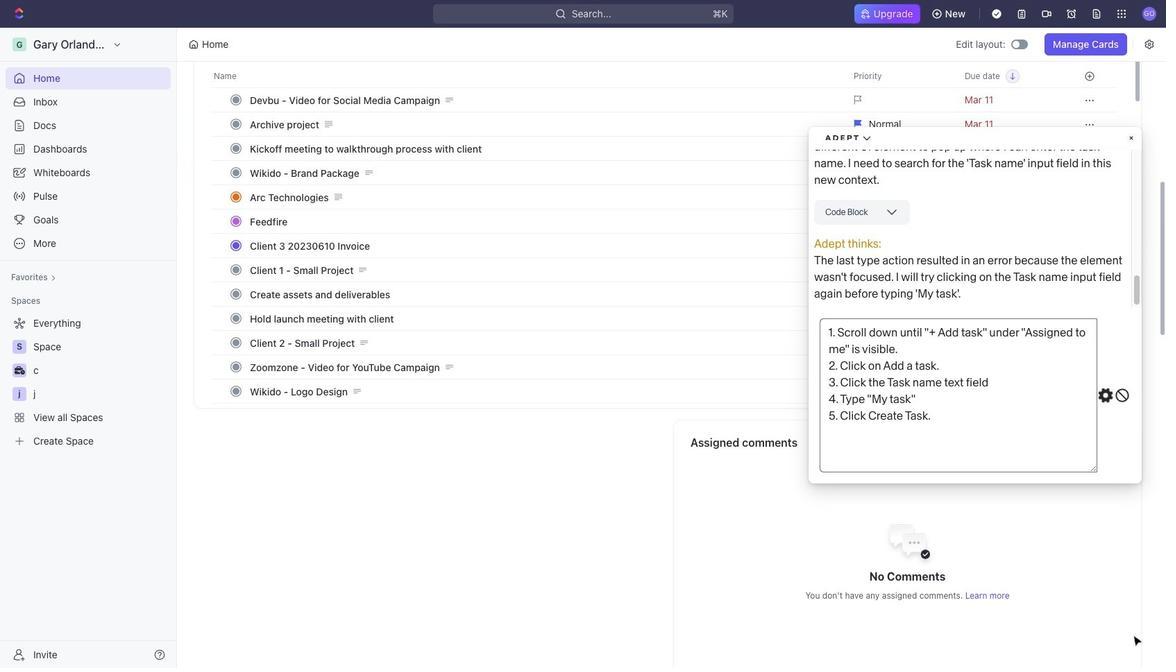Task type: locate. For each thing, give the bounding box(es) containing it.
space, , element
[[12, 340, 26, 354]]

tree
[[6, 312, 171, 453]]

business time image
[[14, 367, 25, 375]]



Task type: describe. For each thing, give the bounding box(es) containing it.
gary orlando's workspace, , element
[[12, 37, 26, 51]]

sidebar navigation
[[0, 28, 180, 669]]

j, , element
[[12, 387, 26, 401]]

tree inside sidebar navigation
[[6, 312, 171, 453]]



Task type: vqa. For each thing, say whether or not it's contained in the screenshot.
Gary Orlando's Workspace, , element
yes



